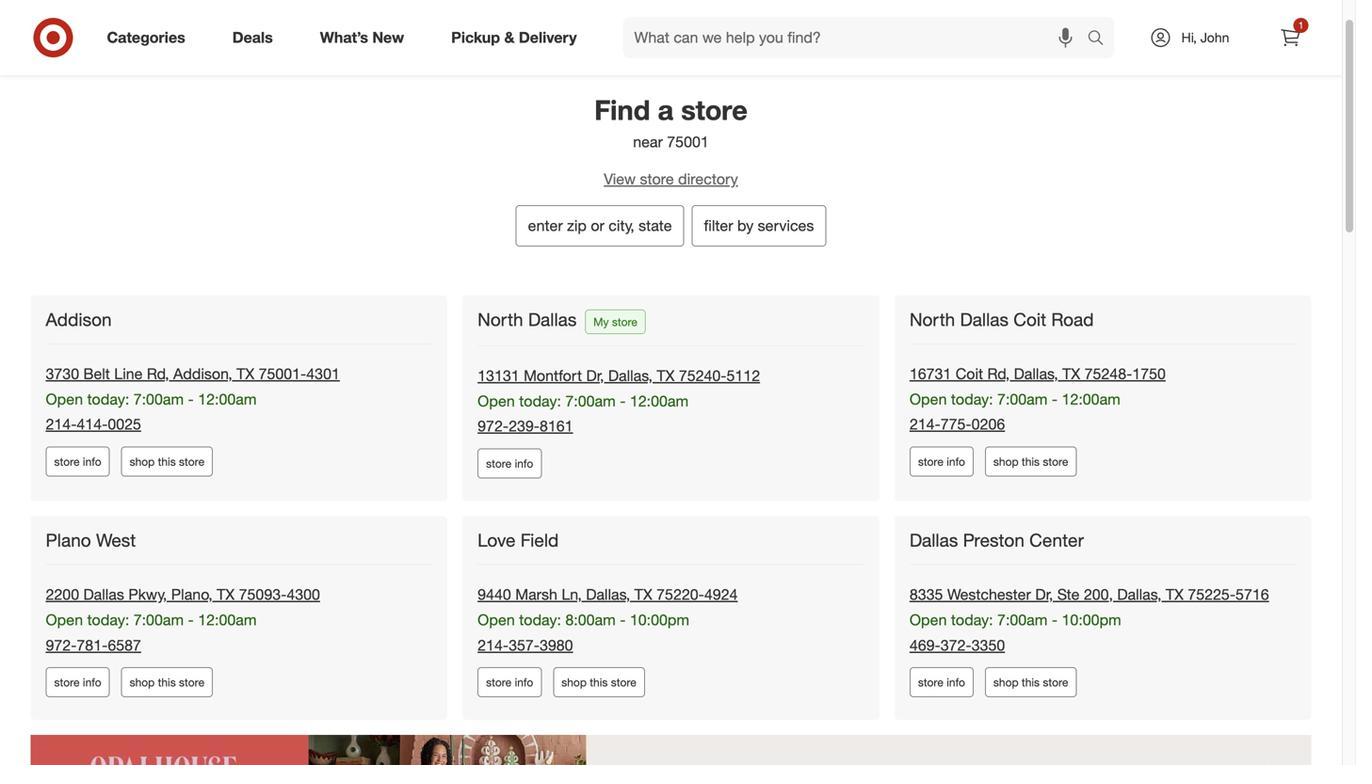 Task type: describe. For each thing, give the bounding box(es) containing it.
my
[[593, 315, 609, 329]]

store down "775-" on the bottom
[[918, 455, 944, 469]]

0025
[[108, 416, 141, 434]]

2200
[[46, 586, 79, 604]]

city,
[[609, 216, 635, 235]]

what's new link
[[304, 17, 428, 58]]

addison
[[46, 309, 112, 330]]

addison,
[[173, 365, 232, 383]]

open inside 8335 westchester dr, ste 200, dallas, tx 75225-5716 open today: 7:00am - 10:00pm 469-372-3350
[[910, 611, 947, 630]]

13131 montfort dr, dallas, tx 75240-5112 open today: 7:00am - 12:00am 972-239-8161
[[478, 367, 760, 436]]

shop this store button for plano west
[[121, 668, 213, 698]]

9440 marsh ln, dallas, tx 75220-4924 link
[[478, 586, 738, 604]]

- inside 3730 belt line rd, addison, tx 75001-4301 open today: 7:00am - 12:00am 214-414-0025
[[188, 390, 194, 409]]

coit inside 16731 coit rd, dallas, tx 75248-1750 open today: 7:00am - 12:00am 214-775-0206
[[956, 365, 983, 383]]

info for love field
[[515, 676, 533, 690]]

info for north dallas coit road
[[947, 455, 965, 469]]

10:00pm inside 8335 westchester dr, ste 200, dallas, tx 75225-5716 open today: 7:00am - 10:00pm 469-372-3350
[[1062, 611, 1121, 630]]

6587
[[108, 637, 141, 655]]

filter by services
[[704, 216, 814, 235]]

12:00am for plano west
[[198, 611, 257, 630]]

2200 dallas pkwy, plano, tx 75093-4300 open today: 7:00am - 12:00am 972-781-6587
[[46, 586, 320, 655]]

239-
[[509, 417, 540, 436]]

deals link
[[216, 17, 296, 58]]

75001-
[[259, 365, 306, 383]]

75248-
[[1085, 365, 1132, 383]]

7:00am for north dallas
[[565, 392, 616, 410]]

shop for plano west
[[130, 676, 155, 690]]

field
[[521, 530, 559, 551]]

state
[[639, 216, 672, 235]]

zip
[[567, 216, 587, 235]]

- for north dallas
[[620, 392, 626, 410]]

or
[[591, 216, 605, 235]]

dallas preston center
[[910, 530, 1084, 551]]

marsh
[[515, 586, 557, 604]]

shop this store for addison
[[130, 455, 205, 469]]

16731
[[910, 365, 952, 383]]

214-775-0206 link
[[910, 416, 1005, 434]]

4301
[[306, 365, 340, 383]]

today: inside 8335 westchester dr, ste 200, dallas, tx 75225-5716 open today: 7:00am - 10:00pm 469-372-3350
[[951, 611, 993, 630]]

8161
[[540, 417, 573, 436]]

7:00am for plano west
[[133, 611, 184, 630]]

214- inside 3730 belt line rd, addison, tx 75001-4301 open today: 7:00am - 12:00am 214-414-0025
[[46, 416, 77, 434]]

store info link for plano west
[[46, 668, 110, 698]]

today: inside 3730 belt line rd, addison, tx 75001-4301 open today: 7:00am - 12:00am 214-414-0025
[[87, 390, 129, 409]]

belt
[[83, 365, 110, 383]]

7:00am for north dallas coit road
[[997, 390, 1048, 409]]

1750
[[1132, 365, 1166, 383]]

love field
[[478, 530, 559, 551]]

by
[[737, 216, 754, 235]]

delivery
[[519, 28, 577, 47]]

what's
[[320, 28, 368, 47]]

shop this store for plano west
[[130, 676, 205, 690]]

9440
[[478, 586, 511, 604]]

shop this store button for dallas preston center
[[985, 668, 1077, 698]]

deals
[[232, 28, 273, 47]]

info for north dallas
[[515, 457, 533, 471]]

john
[[1201, 29, 1229, 46]]

store info link for love field
[[478, 668, 542, 698]]

info for dallas preston center
[[947, 676, 965, 690]]

enter zip or city, state button
[[516, 205, 684, 247]]

store down 414-
[[54, 455, 80, 469]]

store right view
[[640, 170, 674, 188]]

shop this store button for addison
[[121, 447, 213, 477]]

972- for north dallas
[[478, 417, 509, 436]]

972- for plano west
[[46, 637, 77, 655]]

tx inside 3730 belt line rd, addison, tx 75001-4301 open today: 7:00am - 12:00am 214-414-0025
[[236, 365, 254, 383]]

this for love field
[[590, 676, 608, 690]]

214- for north dallas coit road
[[910, 416, 941, 434]]

store down "357-"
[[486, 676, 512, 690]]

love field link
[[478, 530, 563, 552]]

my store
[[593, 315, 638, 329]]

dallas, inside 8335 westchester dr, ste 200, dallas, tx 75225-5716 open today: 7:00am - 10:00pm 469-372-3350
[[1117, 586, 1162, 604]]

- inside 8335 westchester dr, ste 200, dallas, tx 75225-5716 open today: 7:00am - 10:00pm 469-372-3350
[[1052, 611, 1058, 630]]

- for plano west
[[188, 611, 194, 630]]

store down 3730 belt line rd, addison, tx 75001-4301 open today: 7:00am - 12:00am 214-414-0025
[[179, 455, 205, 469]]

love
[[478, 530, 516, 551]]

plano
[[46, 530, 91, 551]]

pickup & delivery link
[[435, 17, 600, 58]]

5716
[[1236, 586, 1269, 604]]

this for addison
[[158, 455, 176, 469]]

8335
[[910, 586, 943, 604]]

shop this store for love field
[[562, 676, 637, 690]]

store info for plano west
[[54, 676, 101, 690]]

westchester
[[947, 586, 1031, 604]]

3730 belt line rd, addison, tx 75001-4301 open today: 7:00am - 12:00am 214-414-0025
[[46, 365, 340, 434]]

addison link
[[46, 309, 115, 331]]

tx inside 8335 westchester dr, ste 200, dallas, tx 75225-5716 open today: 7:00am - 10:00pm 469-372-3350
[[1166, 586, 1184, 604]]

ste
[[1057, 586, 1080, 604]]

972-781-6587 link
[[46, 637, 141, 655]]

3730 belt line rd, addison, tx 75001-4301 link
[[46, 365, 340, 383]]

store down '781-'
[[54, 676, 80, 690]]

open inside 3730 belt line rd, addison, tx 75001-4301 open today: 7:00am - 12:00am 214-414-0025
[[46, 390, 83, 409]]

3350
[[972, 637, 1005, 655]]

new
[[372, 28, 404, 47]]

7:00am inside 3730 belt line rd, addison, tx 75001-4301 open today: 7:00am - 12:00am 214-414-0025
[[133, 390, 184, 409]]

1 link
[[1270, 17, 1311, 58]]

12:00am for north dallas
[[630, 392, 689, 410]]

dallas, for north dallas coit road
[[1014, 365, 1058, 383]]

view store directory
[[604, 170, 738, 188]]

3730
[[46, 365, 79, 383]]

north for north dallas
[[478, 309, 523, 330]]

dallas for north dallas
[[528, 309, 577, 330]]

214- for love field
[[478, 637, 509, 655]]

tx for north dallas
[[657, 367, 675, 385]]

store inside find a store near 75001
[[681, 93, 748, 127]]

store down 239-
[[486, 457, 512, 471]]

store down '469-'
[[918, 676, 944, 690]]

0206
[[972, 416, 1005, 434]]

this for plano west
[[158, 676, 176, 690]]

16731 coit rd, dallas, tx 75248-1750 link
[[910, 365, 1166, 383]]

dallas, for love field
[[586, 586, 630, 604]]

3980
[[540, 637, 573, 655]]

10:00pm inside 9440 marsh ln, dallas, tx 75220-4924 open today: 8:00am - 10:00pm 214-357-3980
[[630, 611, 689, 630]]

store info for love field
[[486, 676, 533, 690]]

shop for north dallas coit road
[[994, 455, 1019, 469]]

find a store near 75001
[[594, 93, 748, 151]]

13131
[[478, 367, 520, 385]]

find
[[594, 93, 650, 127]]

categories
[[107, 28, 185, 47]]

rd, inside 3730 belt line rd, addison, tx 75001-4301 open today: 7:00am - 12:00am 214-414-0025
[[147, 365, 169, 383]]

4300
[[287, 586, 320, 604]]

12:00am inside 3730 belt line rd, addison, tx 75001-4301 open today: 7:00am - 12:00am 214-414-0025
[[198, 390, 257, 409]]

open for plano west
[[46, 611, 83, 630]]

dr, for preston
[[1035, 586, 1053, 604]]

214-357-3980 link
[[478, 637, 573, 655]]



Task type: vqa. For each thing, say whether or not it's contained in the screenshot.
cart
no



Task type: locate. For each thing, give the bounding box(es) containing it.
today: down marsh
[[519, 611, 561, 630]]

open down 2200
[[46, 611, 83, 630]]

open for north dallas coit road
[[910, 390, 947, 409]]

today: for north dallas coit road
[[951, 390, 993, 409]]

972- inside the 2200 dallas pkwy, plano, tx 75093-4300 open today: 7:00am - 12:00am 972-781-6587
[[46, 637, 77, 655]]

1 north from the left
[[478, 309, 523, 330]]

1 vertical spatial coit
[[956, 365, 983, 383]]

today: down belt
[[87, 390, 129, 409]]

directory
[[678, 170, 738, 188]]

store info for north dallas
[[486, 457, 533, 471]]

store info link for dallas preston center
[[910, 668, 974, 698]]

open down 8335
[[910, 611, 947, 630]]

- down 3730 belt line rd, addison, tx 75001-4301 link
[[188, 390, 194, 409]]

shop down 6587
[[130, 676, 155, 690]]

8:00am
[[565, 611, 616, 630]]

dallas left my
[[528, 309, 577, 330]]

2 north from the left
[[910, 309, 955, 330]]

7:00am inside 8335 westchester dr, ste 200, dallas, tx 75225-5716 open today: 7:00am - 10:00pm 469-372-3350
[[997, 611, 1048, 630]]

coit
[[1014, 309, 1046, 330], [956, 365, 983, 383]]

8335 westchester dr, ste 200, dallas, tx 75225-5716 link
[[910, 586, 1269, 604]]

972-239-8161 link
[[478, 417, 573, 436]]

0 vertical spatial coit
[[1014, 309, 1046, 330]]

0 horizontal spatial north
[[478, 309, 523, 330]]

tx left 75248-
[[1062, 365, 1080, 383]]

north up 16731 in the right of the page
[[910, 309, 955, 330]]

12:00am down 75248-
[[1062, 390, 1121, 409]]

7:00am down pkwy, at left
[[133, 611, 184, 630]]

1 10:00pm from the left
[[630, 611, 689, 630]]

tx left 75225- at the right bottom of page
[[1166, 586, 1184, 604]]

7:00am inside the 2200 dallas pkwy, plano, tx 75093-4300 open today: 7:00am - 12:00am 972-781-6587
[[133, 611, 184, 630]]

1 vertical spatial dr,
[[1035, 586, 1053, 604]]

shop down 0206
[[994, 455, 1019, 469]]

972-
[[478, 417, 509, 436], [46, 637, 77, 655]]

2 rd, from the left
[[988, 365, 1010, 383]]

0 horizontal spatial 10:00pm
[[630, 611, 689, 630]]

rd, up 0206
[[988, 365, 1010, 383]]

tx for plano west
[[217, 586, 235, 604]]

today: up 469-372-3350 link
[[951, 611, 993, 630]]

pickup & delivery
[[451, 28, 577, 47]]

tx for north dallas coit road
[[1062, 365, 1080, 383]]

dallas right 2200
[[83, 586, 124, 604]]

shop down 3350
[[994, 676, 1019, 690]]

today: for love field
[[519, 611, 561, 630]]

store info
[[54, 455, 101, 469], [918, 455, 965, 469], [486, 457, 533, 471], [54, 676, 101, 690], [486, 676, 533, 690], [918, 676, 965, 690]]

214- inside 9440 marsh ln, dallas, tx 75220-4924 open today: 8:00am - 10:00pm 214-357-3980
[[478, 637, 509, 655]]

near
[[633, 133, 663, 151]]

tx left 75001-
[[236, 365, 254, 383]]

north for north dallas coit road
[[910, 309, 955, 330]]

store down 16731 coit rd, dallas, tx 75248-1750 open today: 7:00am - 12:00am 214-775-0206 at the right of page
[[1043, 455, 1068, 469]]

what's new
[[320, 28, 404, 47]]

north dallas coit road
[[910, 309, 1094, 330]]

plano west
[[46, 530, 136, 551]]

open inside 16731 coit rd, dallas, tx 75248-1750 open today: 7:00am - 12:00am 214-775-0206
[[910, 390, 947, 409]]

search button
[[1079, 17, 1124, 62]]

store up 75001
[[681, 93, 748, 127]]

469-
[[910, 637, 941, 655]]

1 horizontal spatial dr,
[[1035, 586, 1053, 604]]

dallas up 16731 coit rd, dallas, tx 75248-1750 link
[[960, 309, 1009, 330]]

75093-
[[239, 586, 287, 604]]

ln,
[[562, 586, 582, 604]]

store down 8335 westchester dr, ste 200, dallas, tx 75225-5716 open today: 7:00am - 10:00pm 469-372-3350
[[1043, 676, 1068, 690]]

shop this store button down 0206
[[985, 447, 1077, 477]]

today: inside 9440 marsh ln, dallas, tx 75220-4924 open today: 8:00am - 10:00pm 214-357-3980
[[519, 611, 561, 630]]

today: for north dallas
[[519, 392, 561, 410]]

dallas for 2200 dallas pkwy, plano, tx 75093-4300 open today: 7:00am - 12:00am 972-781-6587
[[83, 586, 124, 604]]

7:00am down 16731 coit rd, dallas, tx 75248-1750 link
[[997, 390, 1048, 409]]

rd, inside 16731 coit rd, dallas, tx 75248-1750 open today: 7:00am - 12:00am 214-775-0206
[[988, 365, 1010, 383]]

1 horizontal spatial rd,
[[988, 365, 1010, 383]]

372-
[[941, 637, 972, 655]]

- for love field
[[620, 611, 626, 630]]

12:00am for north dallas coit road
[[1062, 390, 1121, 409]]

214- inside 16731 coit rd, dallas, tx 75248-1750 open today: 7:00am - 12:00am 214-775-0206
[[910, 416, 941, 434]]

12:00am inside the 2200 dallas pkwy, plano, tx 75093-4300 open today: 7:00am - 12:00am 972-781-6587
[[198, 611, 257, 630]]

store info down "357-"
[[486, 676, 533, 690]]

4924
[[704, 586, 738, 604]]

dallas up 8335
[[910, 530, 958, 551]]

13131 montfort dr, dallas, tx 75240-5112 link
[[478, 367, 760, 385]]

store down 9440 marsh ln, dallas, tx 75220-4924 open today: 8:00am - 10:00pm 214-357-3980
[[611, 676, 637, 690]]

shop this store down 0025
[[130, 455, 205, 469]]

0 horizontal spatial dr,
[[586, 367, 604, 385]]

0 horizontal spatial rd,
[[147, 365, 169, 383]]

357-
[[509, 637, 540, 655]]

10:00pm down 75220-
[[630, 611, 689, 630]]

tx left 75220-
[[634, 586, 652, 604]]

info down "372-"
[[947, 676, 965, 690]]

a
[[658, 93, 674, 127]]

north dallas
[[478, 309, 577, 330]]

store info link down "357-"
[[478, 668, 542, 698]]

- inside 9440 marsh ln, dallas, tx 75220-4924 open today: 8:00am - 10:00pm 214-357-3980
[[620, 611, 626, 630]]

today: inside the 13131 montfort dr, dallas, tx 75240-5112 open today: 7:00am - 12:00am 972-239-8161
[[519, 392, 561, 410]]

store down the 2200 dallas pkwy, plano, tx 75093-4300 open today: 7:00am - 12:00am 972-781-6587
[[179, 676, 205, 690]]

store info link for north dallas
[[478, 449, 542, 479]]

coit left road
[[1014, 309, 1046, 330]]

dr,
[[586, 367, 604, 385], [1035, 586, 1053, 604]]

preston
[[963, 530, 1025, 551]]

tx left 75240-
[[657, 367, 675, 385]]

store info link down "372-"
[[910, 668, 974, 698]]

store info link for north dallas coit road
[[910, 447, 974, 477]]

shop this store down 6587
[[130, 676, 205, 690]]

- down the 9440 marsh ln, dallas, tx 75220-4924 link
[[620, 611, 626, 630]]

dr, left ste
[[1035, 586, 1053, 604]]

store info link down "775-" on the bottom
[[910, 447, 974, 477]]

shop this store for north dallas coit road
[[994, 455, 1068, 469]]

- down ste
[[1052, 611, 1058, 630]]

shop for dallas preston center
[[994, 676, 1019, 690]]

services
[[758, 216, 814, 235]]

shop down the 3980
[[562, 676, 587, 690]]

today:
[[87, 390, 129, 409], [951, 390, 993, 409], [519, 392, 561, 410], [87, 611, 129, 630], [519, 611, 561, 630], [951, 611, 993, 630]]

0 vertical spatial dr,
[[586, 367, 604, 385]]

tx for love field
[[634, 586, 652, 604]]

tx inside the 13131 montfort dr, dallas, tx 75240-5112 open today: 7:00am - 12:00am 972-239-8161
[[657, 367, 675, 385]]

dr, inside 8335 westchester dr, ste 200, dallas, tx 75225-5716 open today: 7:00am - 10:00pm 469-372-3350
[[1035, 586, 1053, 604]]

store info down '781-'
[[54, 676, 101, 690]]

coit right 16731 in the right of the page
[[956, 365, 983, 383]]

7:00am inside the 13131 montfort dr, dallas, tx 75240-5112 open today: 7:00am - 12:00am 972-239-8161
[[565, 392, 616, 410]]

today: for plano west
[[87, 611, 129, 630]]

775-
[[941, 416, 972, 434]]

plano west link
[[46, 530, 140, 552]]

1
[[1299, 19, 1304, 31]]

shop this store down 0206
[[994, 455, 1068, 469]]

dr, inside the 13131 montfort dr, dallas, tx 75240-5112 open today: 7:00am - 12:00am 972-239-8161
[[586, 367, 604, 385]]

7:00am down westchester
[[997, 611, 1048, 630]]

store info down "372-"
[[918, 676, 965, 690]]

enter
[[528, 216, 563, 235]]

9440 marsh ln, dallas, tx 75220-4924 open today: 8:00am - 10:00pm 214-357-3980
[[478, 586, 738, 655]]

today: inside the 2200 dallas pkwy, plano, tx 75093-4300 open today: 7:00am - 12:00am 972-781-6587
[[87, 611, 129, 630]]

12:00am inside 16731 coit rd, dallas, tx 75248-1750 open today: 7:00am - 12:00am 214-775-0206
[[1062, 390, 1121, 409]]

12:00am down plano,
[[198, 611, 257, 630]]

store
[[681, 93, 748, 127], [640, 170, 674, 188], [612, 315, 638, 329], [54, 455, 80, 469], [179, 455, 205, 469], [918, 455, 944, 469], [1043, 455, 1068, 469], [486, 457, 512, 471], [54, 676, 80, 690], [179, 676, 205, 690], [486, 676, 512, 690], [611, 676, 637, 690], [918, 676, 944, 690], [1043, 676, 1068, 690]]

store right my
[[612, 315, 638, 329]]

- down 13131 montfort dr, dallas, tx 75240-5112 link
[[620, 392, 626, 410]]

info down '781-'
[[83, 676, 101, 690]]

781-
[[77, 637, 108, 655]]

- inside the 13131 montfort dr, dallas, tx 75240-5112 open today: 7:00am - 12:00am 972-239-8161
[[620, 392, 626, 410]]

open down "13131"
[[478, 392, 515, 410]]

hi, john
[[1182, 29, 1229, 46]]

today: up 214-775-0206 link
[[951, 390, 993, 409]]

advertisement region
[[31, 736, 1311, 766]]

2 horizontal spatial 214-
[[910, 416, 941, 434]]

12:00am
[[198, 390, 257, 409], [1062, 390, 1121, 409], [630, 392, 689, 410], [198, 611, 257, 630]]

dr, right montfort in the left of the page
[[586, 367, 604, 385]]

dallas
[[528, 309, 577, 330], [960, 309, 1009, 330], [910, 530, 958, 551], [83, 586, 124, 604]]

- inside the 2200 dallas pkwy, plano, tx 75093-4300 open today: 7:00am - 12:00am 972-781-6587
[[188, 611, 194, 630]]

What can we help you find? suggestions appear below search field
[[623, 17, 1092, 58]]

75240-
[[679, 367, 727, 385]]

dallas inside the 2200 dallas pkwy, plano, tx 75093-4300 open today: 7:00am - 12:00am 972-781-6587
[[83, 586, 124, 604]]

west
[[96, 530, 136, 551]]

tx inside 16731 coit rd, dallas, tx 75248-1750 open today: 7:00am - 12:00am 214-775-0206
[[1062, 365, 1080, 383]]

this down 8335 westchester dr, ste 200, dallas, tx 75225-5716 open today: 7:00am - 10:00pm 469-372-3350
[[1022, 676, 1040, 690]]

info down 239-
[[515, 457, 533, 471]]

dallas, inside the 13131 montfort dr, dallas, tx 75240-5112 open today: 7:00am - 12:00am 972-239-8161
[[608, 367, 653, 385]]

store info link down '781-'
[[46, 668, 110, 698]]

2 10:00pm from the left
[[1062, 611, 1121, 630]]

north up "13131"
[[478, 309, 523, 330]]

this
[[158, 455, 176, 469], [1022, 455, 1040, 469], [158, 676, 176, 690], [590, 676, 608, 690], [1022, 676, 1040, 690]]

shop down 0025
[[130, 455, 155, 469]]

store info link down 239-
[[478, 449, 542, 479]]

store info down 414-
[[54, 455, 101, 469]]

open for north dallas
[[478, 392, 515, 410]]

shop for addison
[[130, 455, 155, 469]]

shop this store button down 6587
[[121, 668, 213, 698]]

info down "775-" on the bottom
[[947, 455, 965, 469]]

1 horizontal spatial 10:00pm
[[1062, 611, 1121, 630]]

12:00am down addison,
[[198, 390, 257, 409]]

store info for addison
[[54, 455, 101, 469]]

info for plano west
[[83, 676, 101, 690]]

north dallas coit road link
[[910, 309, 1098, 331]]

7:00am down 13131 montfort dr, dallas, tx 75240-5112 link
[[565, 392, 616, 410]]

road
[[1051, 309, 1094, 330]]

- down 16731 coit rd, dallas, tx 75248-1750 link
[[1052, 390, 1058, 409]]

plano,
[[171, 586, 213, 604]]

store info down "775-" on the bottom
[[918, 455, 965, 469]]

469-372-3350 link
[[910, 637, 1005, 655]]

today: inside 16731 coit rd, dallas, tx 75248-1750 open today: 7:00am - 12:00am 214-775-0206
[[951, 390, 993, 409]]

open down 3730
[[46, 390, 83, 409]]

today: up '972-781-6587' link
[[87, 611, 129, 630]]

200,
[[1084, 586, 1113, 604]]

214-414-0025 link
[[46, 416, 141, 434]]

open inside 9440 marsh ln, dallas, tx 75220-4924 open today: 8:00am - 10:00pm 214-357-3980
[[478, 611, 515, 630]]

open inside the 2200 dallas pkwy, plano, tx 75093-4300 open today: 7:00am - 12:00am 972-781-6587
[[46, 611, 83, 630]]

dallas, right 200,
[[1117, 586, 1162, 604]]

pickup
[[451, 28, 500, 47]]

1 rd, from the left
[[147, 365, 169, 383]]

shop this store button down the 3980
[[553, 668, 645, 698]]

16731 coit rd, dallas, tx 75248-1750 open today: 7:00am - 12:00am 214-775-0206
[[910, 365, 1166, 434]]

north
[[478, 309, 523, 330], [910, 309, 955, 330]]

tx inside the 2200 dallas pkwy, plano, tx 75093-4300 open today: 7:00am - 12:00am 972-781-6587
[[217, 586, 235, 604]]

214- down 3730
[[46, 416, 77, 434]]

dallas,
[[1014, 365, 1058, 383], [608, 367, 653, 385], [586, 586, 630, 604], [1117, 586, 1162, 604]]

1 vertical spatial 972-
[[46, 637, 77, 655]]

this down the 2200 dallas pkwy, plano, tx 75093-4300 open today: 7:00am - 12:00am 972-781-6587
[[158, 676, 176, 690]]

dallas, down my store at the top of the page
[[608, 367, 653, 385]]

12:00am inside the 13131 montfort dr, dallas, tx 75240-5112 open today: 7:00am - 12:00am 972-239-8161
[[630, 392, 689, 410]]

7:00am
[[133, 390, 184, 409], [997, 390, 1048, 409], [565, 392, 616, 410], [133, 611, 184, 630], [997, 611, 1048, 630]]

8335 westchester dr, ste 200, dallas, tx 75225-5716 open today: 7:00am - 10:00pm 469-372-3350
[[910, 586, 1269, 655]]

open
[[46, 390, 83, 409], [910, 390, 947, 409], [478, 392, 515, 410], [46, 611, 83, 630], [478, 611, 515, 630], [910, 611, 947, 630]]

store info for dallas preston center
[[918, 676, 965, 690]]

open for love field
[[478, 611, 515, 630]]

shop this store for dallas preston center
[[994, 676, 1068, 690]]

shop this store down the 3980
[[562, 676, 637, 690]]

dallas, down north dallas coit road link
[[1014, 365, 1058, 383]]

store info link down 414-
[[46, 447, 110, 477]]

shop for love field
[[562, 676, 587, 690]]

shop this store button for north dallas coit road
[[985, 447, 1077, 477]]

search
[[1079, 30, 1124, 49]]

0 vertical spatial 972-
[[478, 417, 509, 436]]

center
[[1030, 530, 1084, 551]]

filter by services button
[[692, 205, 826, 247]]

store info for north dallas coit road
[[918, 455, 965, 469]]

1 horizontal spatial 214-
[[478, 637, 509, 655]]

open inside the 13131 montfort dr, dallas, tx 75240-5112 open today: 7:00am - 12:00am 972-239-8161
[[478, 392, 515, 410]]

view
[[604, 170, 636, 188]]

0 horizontal spatial 214-
[[46, 416, 77, 434]]

214- down 16731 in the right of the page
[[910, 416, 941, 434]]

- down plano,
[[188, 611, 194, 630]]

2200 dallas pkwy, plano, tx 75093-4300 link
[[46, 586, 320, 604]]

tx inside 9440 marsh ln, dallas, tx 75220-4924 open today: 8:00am - 10:00pm 214-357-3980
[[634, 586, 652, 604]]

dallas, for north dallas
[[608, 367, 653, 385]]

rd, right line
[[147, 365, 169, 383]]

- for north dallas coit road
[[1052, 390, 1058, 409]]

0 horizontal spatial 972-
[[46, 637, 77, 655]]

10:00pm down 8335 westchester dr, ste 200, dallas, tx 75225-5716 link
[[1062, 611, 1121, 630]]

this down 8:00am
[[590, 676, 608, 690]]

dallas, up 8:00am
[[586, 586, 630, 604]]

info for addison
[[83, 455, 101, 469]]

214- down 9440
[[478, 637, 509, 655]]

dallas, inside 9440 marsh ln, dallas, tx 75220-4924 open today: 8:00am - 10:00pm 214-357-3980
[[586, 586, 630, 604]]

dallas for north dallas coit road
[[960, 309, 1009, 330]]

1 horizontal spatial coit
[[1014, 309, 1046, 330]]

shop this store button down 3350
[[985, 668, 1077, 698]]

- inside 16731 coit rd, dallas, tx 75248-1750 open today: 7:00am - 12:00am 214-775-0206
[[1052, 390, 1058, 409]]

open down 9440
[[478, 611, 515, 630]]

7:00am inside 16731 coit rd, dallas, tx 75248-1750 open today: 7:00am - 12:00am 214-775-0206
[[997, 390, 1048, 409]]

open down 16731 in the right of the page
[[910, 390, 947, 409]]

shop this store button down 0025
[[121, 447, 213, 477]]

this for dallas preston center
[[1022, 676, 1040, 690]]

10:00pm
[[630, 611, 689, 630], [1062, 611, 1121, 630]]

shop this store button for love field
[[553, 668, 645, 698]]

7:00am down line
[[133, 390, 184, 409]]

972- down "13131"
[[478, 417, 509, 436]]

1 horizontal spatial 972-
[[478, 417, 509, 436]]

this down 16731 coit rd, dallas, tx 75248-1750 open today: 7:00am - 12:00am 214-775-0206 at the right of page
[[1022, 455, 1040, 469]]

75001
[[667, 133, 709, 151]]

0 horizontal spatial coit
[[956, 365, 983, 383]]

dr, for dallas
[[586, 367, 604, 385]]

line
[[114, 365, 143, 383]]

info down "357-"
[[515, 676, 533, 690]]

shop this store down 3350
[[994, 676, 1068, 690]]

this for north dallas coit road
[[1022, 455, 1040, 469]]

1 horizontal spatial north
[[910, 309, 955, 330]]

hi,
[[1182, 29, 1197, 46]]

972- inside the 13131 montfort dr, dallas, tx 75240-5112 open today: 7:00am - 12:00am 972-239-8161
[[478, 417, 509, 436]]

montfort
[[524, 367, 582, 385]]

dallas, inside 16731 coit rd, dallas, tx 75248-1750 open today: 7:00am - 12:00am 214-775-0206
[[1014, 365, 1058, 383]]

store info link for addison
[[46, 447, 110, 477]]

414-
[[77, 416, 108, 434]]

categories link
[[91, 17, 209, 58]]



